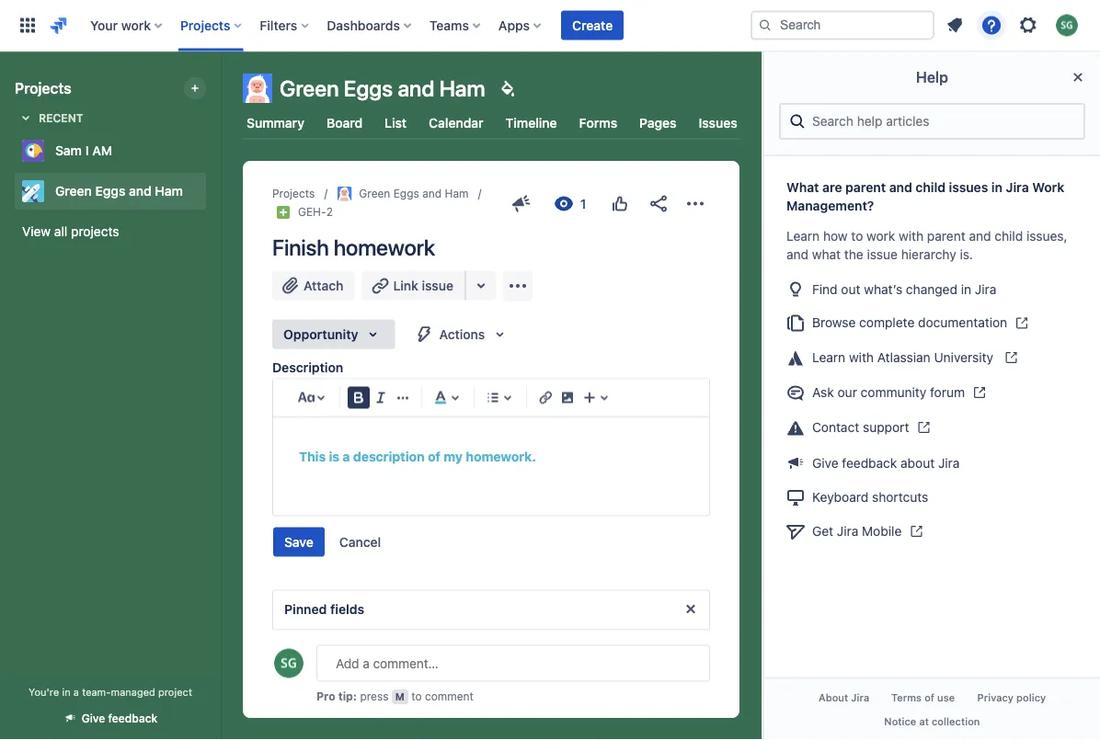 Task type: describe. For each thing, give the bounding box(es) containing it.
filters
[[260, 17, 297, 33]]

contact support
[[812, 420, 909, 435]]

profile image of sam green image
[[274, 649, 304, 679]]

add app image
[[507, 275, 529, 297]]

work
[[1033, 180, 1065, 195]]

is.
[[960, 247, 973, 262]]

issues
[[949, 180, 989, 195]]

what's
[[864, 281, 903, 297]]

teams button
[[424, 11, 488, 40]]

university
[[934, 350, 994, 365]]

give feedback about jira link
[[779, 445, 1086, 480]]

opportunity
[[283, 327, 358, 342]]

contact support link
[[779, 411, 1086, 445]]

and left what
[[787, 247, 809, 262]]

teams
[[430, 17, 469, 33]]

dashboards button
[[321, 11, 419, 40]]

learn for learn with atlassian university
[[812, 350, 846, 365]]

a for team-
[[73, 686, 79, 698]]

pinning.
[[538, 633, 586, 648]]

pages link
[[636, 107, 681, 140]]

jira inside what are parent and child issues in jira work management?
[[1006, 180, 1029, 195]]

about
[[901, 455, 935, 471]]

atlassian
[[878, 350, 931, 365]]

notifications image
[[944, 14, 966, 36]]

ask
[[812, 385, 834, 400]]

field
[[431, 633, 457, 648]]

are
[[823, 180, 842, 195]]

homework
[[334, 234, 435, 260]]

pages
[[640, 115, 677, 131]]

create button
[[561, 11, 624, 40]]

a for field
[[421, 633, 428, 648]]

ham for left the green eggs and ham link
[[155, 184, 183, 199]]

issue inside learn how to work with parent and child issues, and what the issue hierarchy is.
[[867, 247, 898, 262]]

projects for "projects" link
[[272, 187, 315, 200]]

cancel button
[[328, 528, 392, 557]]

board
[[327, 115, 363, 131]]

view
[[22, 224, 51, 239]]

am
[[92, 143, 112, 158]]

get jira mobile
[[812, 524, 902, 539]]

eggs for left the green eggs and ham link
[[95, 184, 126, 199]]

child inside what are parent and child issues in jira work management?
[[916, 180, 946, 195]]

how
[[824, 229, 848, 244]]

ask our community forum link
[[779, 376, 1086, 411]]

next to a field label to start pinning.
[[373, 633, 586, 648]]

to right next
[[405, 633, 417, 648]]

our
[[838, 385, 857, 400]]

parent inside learn how to work with parent and child issues, and what the issue hierarchy is.
[[927, 229, 966, 244]]

managed
[[111, 686, 155, 698]]

create project image
[[188, 81, 202, 96]]

with inside learn how to work with parent and child issues, and what the issue hierarchy is.
[[899, 229, 924, 244]]

ham up calendar
[[440, 75, 485, 101]]

vote options: no one has voted for this issue yet. image
[[609, 193, 631, 215]]

browse complete documentation
[[812, 315, 1008, 330]]

help
[[916, 69, 949, 86]]

save button
[[273, 528, 325, 557]]

lead image
[[276, 205, 291, 220]]

attach button
[[272, 271, 355, 301]]

settings image
[[1018, 14, 1040, 36]]

add image, video, or file image
[[557, 387, 579, 409]]

jira image
[[48, 14, 70, 36]]

child inside learn how to work with parent and child issues, and what the issue hierarchy is.
[[995, 229, 1023, 244]]

close image
[[1067, 66, 1089, 88]]

add to starred image
[[201, 140, 223, 162]]

sidebar navigation image
[[201, 74, 241, 110]]

out
[[841, 281, 861, 297]]

notice at collection
[[885, 716, 980, 728]]

notice at collection link
[[874, 710, 992, 733]]

a for description
[[343, 449, 350, 464]]

you're
[[29, 686, 59, 698]]

timeline link
[[502, 107, 561, 140]]

finish
[[272, 234, 329, 260]]

hide message image
[[680, 599, 702, 621]]

italic ⌘i image
[[370, 387, 392, 409]]

terms
[[892, 693, 922, 705]]

tab list containing summary
[[232, 107, 751, 140]]

your
[[90, 17, 118, 33]]

privacy
[[978, 693, 1014, 705]]

terms of use
[[892, 693, 955, 705]]

Search help articles field
[[807, 105, 1077, 138]]

description
[[272, 360, 343, 375]]

homework.
[[466, 449, 536, 464]]

1 horizontal spatial green eggs and ham link
[[337, 184, 469, 203]]

is
[[329, 449, 340, 464]]

keyboard shortcuts link
[[779, 480, 1086, 514]]

geh-2
[[298, 206, 333, 219]]

filters button
[[254, 11, 316, 40]]

list link
[[381, 107, 411, 140]]

keyboard
[[812, 490, 869, 505]]

find out what's changed in jira link
[[779, 271, 1086, 306]]

link image
[[535, 387, 557, 409]]

notice
[[885, 716, 917, 728]]

find out what's changed in jira
[[812, 281, 997, 297]]

give feedback about jira
[[812, 455, 960, 471]]

projects link
[[272, 184, 315, 203]]

and up view all projects link
[[129, 184, 152, 199]]

0 horizontal spatial in
[[62, 686, 71, 698]]

more formatting image
[[392, 387, 414, 409]]

give feedback button
[[52, 704, 169, 734]]

my
[[444, 449, 463, 464]]

forms
[[579, 115, 618, 131]]

Add a comment… field
[[317, 645, 710, 682]]

privacy policy
[[978, 693, 1046, 705]]

actions button
[[403, 320, 522, 349]]

give for give feedback
[[82, 713, 105, 726]]

summary link
[[243, 107, 308, 140]]

pro tip: press m to comment
[[317, 691, 474, 703]]

projects
[[71, 224, 119, 239]]

1 vertical spatial projects
[[15, 80, 71, 97]]

to left start at the bottom left
[[492, 633, 504, 648]]

tip:
[[338, 691, 357, 703]]

lists image
[[482, 387, 504, 409]]

click on the
[[284, 633, 358, 648]]

board link
[[323, 107, 366, 140]]

of inside text box
[[428, 449, 441, 464]]

and inside what are parent and child issues in jira work management?
[[890, 180, 913, 195]]

feedback for give feedback about jira
[[842, 455, 897, 471]]

link
[[393, 278, 419, 293]]

summary
[[247, 115, 305, 131]]

pinned fields
[[284, 602, 365, 617]]

collapse recent projects image
[[15, 107, 37, 129]]

attach
[[304, 278, 344, 293]]

start
[[507, 633, 535, 648]]

feedback for give feedback
[[108, 713, 158, 726]]

primary element
[[11, 0, 751, 51]]

copy link to issue image
[[329, 205, 344, 220]]

use
[[938, 693, 955, 705]]



Task type: locate. For each thing, give the bounding box(es) containing it.
feedback inside button
[[108, 713, 158, 726]]

1 vertical spatial the
[[335, 633, 355, 648]]

sam i am link
[[15, 133, 199, 169]]

a inside this is a description of my homework. text box
[[343, 449, 350, 464]]

learn inside learn how to work with parent and child issues, and what the issue hierarchy is.
[[787, 229, 820, 244]]

1 horizontal spatial projects
[[180, 17, 230, 33]]

i
[[85, 143, 89, 158]]

a right the is
[[343, 449, 350, 464]]

a left field
[[421, 633, 428, 648]]

0 horizontal spatial work
[[121, 17, 151, 33]]

1 vertical spatial learn
[[812, 350, 846, 365]]

1 vertical spatial with
[[849, 350, 874, 365]]

this
[[299, 449, 326, 464]]

1 horizontal spatial issue
[[867, 247, 898, 262]]

on
[[317, 633, 332, 648]]

give feedback image
[[511, 193, 533, 215]]

2 horizontal spatial projects
[[272, 187, 315, 200]]

with up our in the right bottom of the page
[[849, 350, 874, 365]]

at
[[920, 716, 929, 728]]

give down the "contact"
[[812, 455, 839, 471]]

issues link
[[695, 107, 741, 140]]

with up hierarchy
[[899, 229, 924, 244]]

issue inside button
[[422, 278, 454, 293]]

details element
[[272, 670, 710, 714]]

0 horizontal spatial parent
[[846, 180, 886, 195]]

team-
[[82, 686, 111, 698]]

and up homework
[[422, 187, 442, 200]]

1 horizontal spatial work
[[867, 229, 896, 244]]

policy
[[1017, 693, 1046, 705]]

bold ⌘b image
[[348, 387, 370, 409]]

eggs down sam i am link
[[95, 184, 126, 199]]

work inside your work dropdown button
[[121, 17, 151, 33]]

parent
[[846, 180, 886, 195], [927, 229, 966, 244]]

green for the green eggs and ham link to the right
[[359, 187, 390, 200]]

green eggs and ham link down sam i am link
[[15, 173, 199, 210]]

0 vertical spatial learn
[[787, 229, 820, 244]]

management?
[[787, 198, 874, 213]]

and up is.
[[969, 229, 991, 244]]

geh-
[[298, 206, 326, 219]]

community
[[861, 385, 927, 400]]

complete
[[860, 315, 915, 330]]

timeline
[[506, 115, 557, 131]]

link web pages and more image
[[470, 275, 492, 297]]

ham left give feedback icon at top
[[445, 187, 469, 200]]

get
[[812, 524, 834, 539]]

Description - Main content area, start typing to enter text. text field
[[299, 446, 684, 468]]

calendar
[[429, 115, 484, 131]]

1 vertical spatial child
[[995, 229, 1023, 244]]

actions
[[439, 327, 485, 342]]

banner
[[0, 0, 1100, 52]]

a left team-
[[73, 686, 79, 698]]

jira inside button
[[851, 693, 870, 705]]

issue up what's
[[867, 247, 898, 262]]

learn down browse
[[812, 350, 846, 365]]

actions image
[[685, 193, 707, 215]]

1 vertical spatial issue
[[422, 278, 454, 293]]

parent right are
[[846, 180, 886, 195]]

of left use on the bottom of page
[[925, 693, 935, 705]]

green eggs and ham up view all projects link
[[55, 184, 183, 199]]

add to starred image
[[201, 180, 223, 202]]

work inside learn how to work with parent and child issues, and what the issue hierarchy is.
[[867, 229, 896, 244]]

green up view all projects
[[55, 184, 92, 199]]

issue right link
[[422, 278, 454, 293]]

green for left the green eggs and ham link
[[55, 184, 92, 199]]

projects up 'collapse recent projects' icon
[[15, 80, 71, 97]]

0 vertical spatial with
[[899, 229, 924, 244]]

2 horizontal spatial in
[[992, 180, 1003, 195]]

1 horizontal spatial give
[[812, 455, 839, 471]]

work right the your
[[121, 17, 151, 33]]

in inside what are parent and child issues in jira work management?
[[992, 180, 1003, 195]]

this is a description of my homework.
[[299, 449, 536, 464]]

in right you're at the bottom left
[[62, 686, 71, 698]]

m
[[395, 691, 405, 703]]

green eggs and ham for left the green eggs and ham link
[[55, 184, 183, 199]]

1 vertical spatial a
[[421, 633, 428, 648]]

to
[[852, 229, 863, 244], [405, 633, 417, 648], [492, 633, 504, 648], [411, 691, 422, 703]]

give inside button
[[82, 713, 105, 726]]

green eggs and ham
[[280, 75, 485, 101], [55, 184, 183, 199], [359, 187, 469, 200]]

project
[[158, 686, 192, 698]]

calendar link
[[425, 107, 487, 140]]

eggs up board
[[344, 75, 393, 101]]

help image
[[981, 14, 1003, 36]]

to right the m
[[411, 691, 422, 703]]

to right how
[[852, 229, 863, 244]]

0 horizontal spatial feedback
[[108, 713, 158, 726]]

your profile and settings image
[[1056, 14, 1078, 36]]

0 horizontal spatial the
[[335, 633, 355, 648]]

0 vertical spatial a
[[343, 449, 350, 464]]

1 horizontal spatial in
[[961, 281, 972, 297]]

in up documentation
[[961, 281, 972, 297]]

1 horizontal spatial parent
[[927, 229, 966, 244]]

ham for the green eggs and ham link to the right
[[445, 187, 469, 200]]

0 vertical spatial issue
[[867, 247, 898, 262]]

0 vertical spatial give
[[812, 455, 839, 471]]

next
[[376, 633, 402, 648]]

the inside learn how to work with parent and child issues, and what the issue hierarchy is.
[[845, 247, 864, 262]]

find
[[812, 281, 838, 297]]

green eggs and ham link up homework
[[337, 184, 469, 203]]

press
[[360, 691, 389, 703]]

the
[[845, 247, 864, 262], [335, 633, 355, 648]]

1 vertical spatial give
[[82, 713, 105, 726]]

jira image
[[48, 14, 70, 36]]

0 vertical spatial feedback
[[842, 455, 897, 471]]

0 vertical spatial work
[[121, 17, 151, 33]]

give
[[812, 455, 839, 471], [82, 713, 105, 726]]

learn with atlassian university link
[[779, 341, 1086, 376]]

1 horizontal spatial the
[[845, 247, 864, 262]]

geh-2 link
[[298, 203, 333, 222]]

eggs up homework
[[394, 187, 419, 200]]

1 horizontal spatial child
[[995, 229, 1023, 244]]

issues,
[[1027, 229, 1068, 244]]

1 horizontal spatial feedback
[[842, 455, 897, 471]]

collection
[[932, 716, 980, 728]]

the right on
[[335, 633, 355, 648]]

feedback up keyboard shortcuts
[[842, 455, 897, 471]]

opportunity button
[[272, 320, 395, 349]]

ham left add to starred icon
[[155, 184, 183, 199]]

sam
[[55, 143, 82, 158]]

0 horizontal spatial green
[[55, 184, 92, 199]]

0 horizontal spatial with
[[849, 350, 874, 365]]

0 horizontal spatial projects
[[15, 80, 71, 97]]

0 horizontal spatial green eggs and ham link
[[15, 173, 199, 210]]

get jira mobile link
[[779, 514, 1086, 549]]

to inside learn how to work with parent and child issues, and what the issue hierarchy is.
[[852, 229, 863, 244]]

in right issues
[[992, 180, 1003, 195]]

green eggs and ham image
[[337, 186, 352, 201]]

what are parent and child issues in jira work management?
[[787, 180, 1065, 213]]

feedback down the managed
[[108, 713, 158, 726]]

text styles image
[[295, 387, 317, 409]]

search image
[[758, 18, 773, 33]]

browse
[[812, 315, 856, 330]]

projects up create project icon
[[180, 17, 230, 33]]

projects inside dropdown button
[[180, 17, 230, 33]]

jira
[[1006, 180, 1029, 195], [975, 281, 997, 297], [939, 455, 960, 471], [837, 524, 859, 539], [851, 693, 870, 705]]

create
[[572, 17, 613, 33]]

set background color image
[[497, 77, 519, 99]]

you're in a team-managed project
[[29, 686, 192, 698]]

green eggs and ham up "list"
[[280, 75, 485, 101]]

in
[[992, 180, 1003, 195], [961, 281, 972, 297], [62, 686, 71, 698]]

0 vertical spatial parent
[[846, 180, 886, 195]]

green eggs and ham up homework
[[359, 187, 469, 200]]

child
[[916, 180, 946, 195], [995, 229, 1023, 244]]

parent inside what are parent and child issues in jira work management?
[[846, 180, 886, 195]]

view all projects link
[[15, 215, 206, 248]]

your work button
[[85, 11, 169, 40]]

description
[[353, 449, 425, 464]]

0 horizontal spatial child
[[916, 180, 946, 195]]

2 vertical spatial in
[[62, 686, 71, 698]]

projects up lead icon
[[272, 187, 315, 200]]

1 vertical spatial feedback
[[108, 713, 158, 726]]

1 horizontal spatial with
[[899, 229, 924, 244]]

give feedback
[[82, 713, 158, 726]]

2 vertical spatial projects
[[272, 187, 315, 200]]

shortcuts
[[872, 490, 929, 505]]

give for give feedback about jira
[[812, 455, 839, 471]]

2 vertical spatial a
[[73, 686, 79, 698]]

parent up hierarchy
[[927, 229, 966, 244]]

privacy policy link
[[966, 687, 1057, 710]]

and up learn how to work with parent and child issues, and what the issue hierarchy is.
[[890, 180, 913, 195]]

share image
[[648, 193, 670, 215]]

green eggs and ham for the green eggs and ham link to the right
[[359, 187, 469, 200]]

0 vertical spatial child
[[916, 180, 946, 195]]

1 vertical spatial in
[[961, 281, 972, 297]]

about
[[819, 693, 849, 705]]

2 horizontal spatial a
[[421, 633, 428, 648]]

appswitcher icon image
[[17, 14, 39, 36]]

and up "list"
[[398, 75, 435, 101]]

2 horizontal spatial green
[[359, 187, 390, 200]]

1 horizontal spatial of
[[925, 693, 935, 705]]

learn up what
[[787, 229, 820, 244]]

of left my
[[428, 449, 441, 464]]

banner containing your work
[[0, 0, 1100, 52]]

2
[[326, 206, 333, 219]]

projects button
[[175, 11, 249, 40]]

Search field
[[751, 11, 935, 40]]

0 horizontal spatial give
[[82, 713, 105, 726]]

1 vertical spatial of
[[925, 693, 935, 705]]

the down how
[[845, 247, 864, 262]]

1 horizontal spatial a
[[343, 449, 350, 464]]

tab list
[[232, 107, 751, 140]]

eggs for the green eggs and ham link to the right
[[394, 187, 419, 200]]

1 vertical spatial parent
[[927, 229, 966, 244]]

ham
[[440, 75, 485, 101], [155, 184, 183, 199], [445, 187, 469, 200]]

projects for the projects dropdown button at the left top
[[180, 17, 230, 33]]

green right green eggs and ham icon
[[359, 187, 390, 200]]

feedback
[[842, 455, 897, 471], [108, 713, 158, 726]]

forms link
[[576, 107, 621, 140]]

0 horizontal spatial issue
[[422, 278, 454, 293]]

0 vertical spatial in
[[992, 180, 1003, 195]]

learn inside learn with atlassian university link
[[812, 350, 846, 365]]

work right how
[[867, 229, 896, 244]]

0 vertical spatial the
[[845, 247, 864, 262]]

0 vertical spatial of
[[428, 449, 441, 464]]

green up summary
[[280, 75, 339, 101]]

0 horizontal spatial a
[[73, 686, 79, 698]]

projects
[[180, 17, 230, 33], [15, 80, 71, 97], [272, 187, 315, 200]]

apps
[[499, 17, 530, 33]]

pro
[[317, 691, 335, 703]]

learn with atlassian university
[[812, 350, 997, 365]]

dashboards
[[327, 17, 400, 33]]

with
[[899, 229, 924, 244], [849, 350, 874, 365]]

give down team-
[[82, 713, 105, 726]]

0 vertical spatial projects
[[180, 17, 230, 33]]

documentation
[[918, 315, 1008, 330]]

child left issues,
[[995, 229, 1023, 244]]

0 horizontal spatial of
[[428, 449, 441, 464]]

ask our community forum
[[812, 385, 965, 400]]

1 horizontal spatial green
[[280, 75, 339, 101]]

about jira button
[[808, 687, 881, 710]]

link issue
[[393, 278, 454, 293]]

hierarchy
[[901, 247, 957, 262]]

comment
[[425, 691, 474, 703]]

learn for learn how to work with parent and child issues, and what the issue hierarchy is.
[[787, 229, 820, 244]]

keyboard shortcuts
[[812, 490, 929, 505]]

1 vertical spatial work
[[867, 229, 896, 244]]

label
[[460, 633, 488, 648]]

child left issues
[[916, 180, 946, 195]]



Task type: vqa. For each thing, say whether or not it's contained in the screenshot.
the topmost "ago"
no



